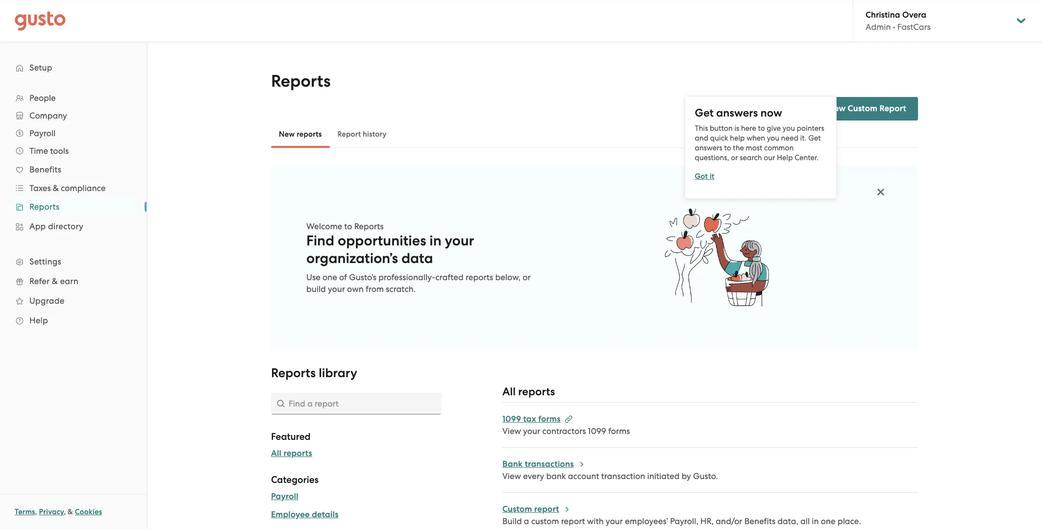 Task type: locate. For each thing, give the bounding box(es) containing it.
1 vertical spatial all reports
[[271, 448, 312, 459]]

reports inside welcome to reports find opportunities in your organization's data
[[354, 222, 384, 231]]

& right taxes
[[53, 183, 59, 193]]

view every bank account transaction initiated by gusto.
[[502, 472, 718, 481]]

cookies button
[[75, 506, 102, 518]]

taxes & compliance
[[29, 183, 106, 193]]

you
[[783, 124, 795, 133], [767, 134, 779, 142]]

0 vertical spatial payroll
[[29, 128, 55, 138]]

report history
[[337, 130, 387, 139]]

1 horizontal spatial you
[[783, 124, 795, 133]]

0 vertical spatial all reports
[[502, 385, 555, 398]]

0 vertical spatial to
[[758, 124, 765, 133]]

2 vertical spatial to
[[344, 222, 352, 231]]

0 vertical spatial or
[[731, 153, 738, 162]]

custom
[[531, 517, 559, 526]]

one left the of
[[322, 273, 337, 282]]

your right 'with'
[[606, 517, 623, 526]]

fastcars
[[897, 22, 931, 32]]

0 horizontal spatial report
[[337, 130, 361, 139]]

report
[[880, 103, 906, 114], [337, 130, 361, 139]]

to
[[758, 124, 765, 133], [724, 143, 731, 152], [344, 222, 352, 231]]

1 vertical spatial you
[[767, 134, 779, 142]]

0 horizontal spatial one
[[322, 273, 337, 282]]

report up custom on the bottom of the page
[[534, 504, 559, 515]]

to inside welcome to reports find opportunities in your organization's data
[[344, 222, 352, 231]]

1 vertical spatial forms
[[608, 426, 630, 436]]

get down pointers
[[808, 134, 821, 142]]

1 horizontal spatial forms
[[608, 426, 630, 436]]

or
[[731, 153, 738, 162], [523, 273, 531, 282]]

1 vertical spatial or
[[523, 273, 531, 282]]

benefits left data,
[[744, 517, 775, 526]]

1099 right the contractors
[[588, 426, 606, 436]]

compliance
[[61, 183, 106, 193]]

0 horizontal spatial or
[[523, 273, 531, 282]]

welcome
[[306, 222, 342, 231]]

employee details button
[[271, 509, 339, 521]]

list
[[0, 89, 147, 330]]

forms
[[538, 414, 561, 424], [608, 426, 630, 436]]

payroll up the "time"
[[29, 128, 55, 138]]

0 vertical spatial benefits
[[29, 165, 61, 174]]

1099 left the tax
[[502, 414, 521, 424]]

0 horizontal spatial you
[[767, 134, 779, 142]]

all reports button
[[271, 448, 312, 460]]

welcome to reports find opportunities in your organization's data
[[306, 222, 474, 267]]

new inside new reports button
[[279, 130, 295, 139]]

payroll inside payroll dropdown button
[[29, 128, 55, 138]]

1 vertical spatial one
[[821, 517, 836, 526]]

to left the
[[724, 143, 731, 152]]

help inside the get answers now this button is here to give you pointers and quick help when you need it. get answers to the most common questions, or search our help center.
[[777, 153, 793, 162]]

1 horizontal spatial payroll
[[271, 492, 298, 502]]

you down give
[[767, 134, 779, 142]]

history
[[363, 130, 387, 139]]

one inside use one of gusto's professionally-crafted reports below, or build your own from scratch.
[[322, 273, 337, 282]]

0 horizontal spatial get
[[695, 106, 714, 119]]

view down bank
[[502, 472, 521, 481]]

report history button
[[330, 123, 394, 146]]

in
[[429, 232, 441, 249], [812, 517, 819, 526]]

0 vertical spatial help
[[777, 153, 793, 162]]

a
[[524, 517, 529, 526]]

1 horizontal spatial custom
[[848, 103, 877, 114]]

1 view from the top
[[502, 426, 521, 436]]

data,
[[778, 517, 798, 526]]

earn
[[60, 276, 78, 286]]

1 horizontal spatial report
[[880, 103, 906, 114]]

one
[[322, 273, 337, 282], [821, 517, 836, 526]]

gusto.
[[693, 472, 718, 481]]

1 horizontal spatial 1099
[[588, 426, 606, 436]]

1 horizontal spatial benefits
[[744, 517, 775, 526]]

you up need
[[783, 124, 795, 133]]

1 vertical spatial payroll
[[271, 492, 298, 502]]

,
[[35, 508, 37, 517], [64, 508, 66, 517]]

1 horizontal spatial or
[[731, 153, 738, 162]]

home image
[[15, 11, 66, 31]]

crafted
[[435, 273, 464, 282]]

organization's
[[306, 250, 398, 267]]

&
[[53, 183, 59, 193], [52, 276, 58, 286], [68, 508, 73, 517]]

0 horizontal spatial in
[[429, 232, 441, 249]]

1 vertical spatial answers
[[695, 143, 722, 152]]

0 vertical spatial &
[[53, 183, 59, 193]]

benefits
[[29, 165, 61, 174], [744, 517, 775, 526]]

0 vertical spatial custom
[[848, 103, 877, 114]]

or inside use one of gusto's professionally-crafted reports below, or build your own from scratch.
[[523, 273, 531, 282]]

1 vertical spatial report
[[337, 130, 361, 139]]

here
[[741, 124, 756, 133]]

1 vertical spatial help
[[29, 316, 48, 325]]

from
[[366, 284, 384, 294]]

professionally-
[[379, 273, 435, 282]]

1 , from the left
[[35, 508, 37, 517]]

by
[[682, 472, 691, 481]]

reports
[[297, 130, 322, 139], [466, 273, 493, 282], [518, 385, 555, 398], [283, 448, 312, 459]]

all down featured at the bottom of the page
[[271, 448, 281, 459]]

payroll button
[[10, 124, 137, 142]]

1 horizontal spatial get
[[808, 134, 821, 142]]

1 vertical spatial benefits
[[744, 517, 775, 526]]

& for earn
[[52, 276, 58, 286]]

transaction
[[601, 472, 645, 481]]

hr,
[[700, 517, 714, 526]]

benefits down time tools
[[29, 165, 61, 174]]

help down 'upgrade'
[[29, 316, 48, 325]]

new for new custom report
[[828, 103, 846, 114]]

in up data
[[429, 232, 441, 249]]

christina
[[866, 10, 900, 20]]

opportunities
[[338, 232, 426, 249]]

details
[[312, 510, 339, 520]]

1 horizontal spatial all reports
[[502, 385, 555, 398]]

and
[[695, 134, 708, 142]]

1 horizontal spatial report
[[561, 517, 585, 526]]

or right 'below,'
[[523, 273, 531, 282]]

gusto navigation element
[[0, 42, 147, 346]]

2 horizontal spatial to
[[758, 124, 765, 133]]

1 horizontal spatial to
[[724, 143, 731, 152]]

reports inside "link"
[[29, 202, 60, 212]]

1 vertical spatial in
[[812, 517, 819, 526]]

0 horizontal spatial all
[[271, 448, 281, 459]]

view down 1099 tax forms
[[502, 426, 521, 436]]

1099
[[502, 414, 521, 424], [588, 426, 606, 436]]

0 horizontal spatial 1099
[[502, 414, 521, 424]]

1 vertical spatial get
[[808, 134, 821, 142]]

all reports up the tax
[[502, 385, 555, 398]]

your down the of
[[328, 284, 345, 294]]

use one of gusto's professionally-crafted reports below, or build your own from scratch.
[[306, 273, 531, 294]]

1 vertical spatial to
[[724, 143, 731, 152]]

view your contractors 1099 forms
[[502, 426, 630, 436]]

tools
[[50, 146, 69, 156]]

0 horizontal spatial custom
[[502, 504, 532, 515]]

new custom report
[[828, 103, 906, 114]]

0 vertical spatial get
[[695, 106, 714, 119]]

all reports down featured at the bottom of the page
[[271, 448, 312, 459]]

all reports
[[502, 385, 555, 398], [271, 448, 312, 459]]

new for new reports
[[279, 130, 295, 139]]

0 vertical spatial in
[[429, 232, 441, 249]]

privacy link
[[39, 508, 64, 517]]

report left 'with'
[[561, 517, 585, 526]]

1 horizontal spatial help
[[777, 153, 793, 162]]

1 vertical spatial view
[[502, 472, 521, 481]]

common
[[764, 143, 794, 152]]

all up 1099 tax forms
[[502, 385, 516, 398]]

view
[[502, 426, 521, 436], [502, 472, 521, 481]]

employees'
[[625, 517, 668, 526]]

employee details
[[271, 510, 339, 520]]

company button
[[10, 107, 137, 124]]

payroll up employee
[[271, 492, 298, 502]]

reports
[[271, 71, 331, 91], [29, 202, 60, 212], [354, 222, 384, 231], [271, 366, 316, 381]]

0 vertical spatial all
[[502, 385, 516, 398]]

0 vertical spatial new
[[828, 103, 846, 114]]

0 horizontal spatial benefits
[[29, 165, 61, 174]]

people button
[[10, 89, 137, 107]]

0 horizontal spatial report
[[534, 504, 559, 515]]

one left place.
[[821, 517, 836, 526]]

, left privacy link
[[35, 508, 37, 517]]

find
[[306, 232, 334, 249]]

get
[[695, 106, 714, 119], [808, 134, 821, 142]]

1 vertical spatial 1099
[[588, 426, 606, 436]]

0 horizontal spatial to
[[344, 222, 352, 231]]

0 horizontal spatial help
[[29, 316, 48, 325]]

2 vertical spatial &
[[68, 508, 73, 517]]

0 vertical spatial 1099
[[502, 414, 521, 424]]

2 view from the top
[[502, 472, 521, 481]]

overa
[[902, 10, 926, 20]]

get up the this
[[695, 106, 714, 119]]

1 horizontal spatial ,
[[64, 508, 66, 517]]

0 horizontal spatial new
[[279, 130, 295, 139]]

1 vertical spatial report
[[561, 517, 585, 526]]

, left cookies
[[64, 508, 66, 517]]

answers up is
[[716, 106, 758, 119]]

& inside dropdown button
[[53, 183, 59, 193]]

answers up questions,
[[695, 143, 722, 152]]

custom
[[848, 103, 877, 114], [502, 504, 532, 515]]

get answers now this button is here to give you pointers and quick help when you need it. get answers to the most common questions, or search our help center.
[[695, 106, 824, 162]]

& left earn
[[52, 276, 58, 286]]

forms up the contractors
[[538, 414, 561, 424]]

0 vertical spatial view
[[502, 426, 521, 436]]

1 vertical spatial all
[[271, 448, 281, 459]]

your up crafted
[[445, 232, 474, 249]]

build
[[306, 284, 326, 294]]

own
[[347, 284, 364, 294]]

gusto's
[[349, 273, 376, 282]]

taxes
[[29, 183, 51, 193]]

library
[[319, 366, 357, 381]]

0 vertical spatial forms
[[538, 414, 561, 424]]

& left cookies
[[68, 508, 73, 517]]

0 vertical spatial report
[[880, 103, 906, 114]]

questions,
[[695, 153, 729, 162]]

or inside the get answers now this button is here to give you pointers and quick help when you need it. get answers to the most common questions, or search our help center.
[[731, 153, 738, 162]]

forms up transaction
[[608, 426, 630, 436]]

help down common
[[777, 153, 793, 162]]

faqs
[[772, 104, 792, 114]]

in right the "all"
[[812, 517, 819, 526]]

0 horizontal spatial ,
[[35, 508, 37, 517]]

or down the
[[731, 153, 738, 162]]

1 vertical spatial new
[[279, 130, 295, 139]]

1 horizontal spatial new
[[828, 103, 846, 114]]

0 horizontal spatial payroll
[[29, 128, 55, 138]]

report inside the new custom report link
[[880, 103, 906, 114]]

tax
[[523, 414, 536, 424]]

1 vertical spatial &
[[52, 276, 58, 286]]

use
[[306, 273, 320, 282]]

report inside report history button
[[337, 130, 361, 139]]

0 vertical spatial one
[[322, 273, 337, 282]]

to right the welcome
[[344, 222, 352, 231]]

to up when
[[758, 124, 765, 133]]

new custom report link
[[804, 97, 918, 121]]



Task type: describe. For each thing, give the bounding box(es) containing it.
most
[[746, 143, 762, 152]]

privacy
[[39, 508, 64, 517]]

got
[[695, 172, 708, 181]]

0 horizontal spatial all reports
[[271, 448, 312, 459]]

terms
[[15, 508, 35, 517]]

all inside button
[[271, 448, 281, 459]]

scratch.
[[386, 284, 416, 294]]

upgrade link
[[10, 292, 137, 310]]

0 vertical spatial report
[[534, 504, 559, 515]]

help link
[[10, 312, 137, 329]]

in inside welcome to reports find opportunities in your organization's data
[[429, 232, 441, 249]]

and/or
[[716, 517, 742, 526]]

list containing people
[[0, 89, 147, 330]]

help inside list
[[29, 316, 48, 325]]

people
[[29, 93, 56, 103]]

refer & earn
[[29, 276, 78, 286]]

reports tab list
[[271, 121, 918, 148]]

reports inside button
[[283, 448, 312, 459]]

refer & earn link
[[10, 273, 137, 290]]

reports inside use one of gusto's professionally-crafted reports below, or build your own from scratch.
[[466, 273, 493, 282]]

terms link
[[15, 508, 35, 517]]

terms , privacy , & cookies
[[15, 508, 102, 517]]

time
[[29, 146, 48, 156]]

upgrade
[[29, 296, 64, 306]]

0 horizontal spatial forms
[[538, 414, 561, 424]]

below,
[[495, 273, 521, 282]]

custom report link
[[502, 504, 571, 515]]

view for 1099 tax forms
[[502, 426, 521, 436]]

benefits inside list
[[29, 165, 61, 174]]

every
[[523, 472, 544, 481]]

all
[[800, 517, 810, 526]]

pointers
[[797, 124, 824, 133]]

payroll,
[[670, 517, 698, 526]]

reports library
[[271, 366, 357, 381]]

with
[[587, 517, 604, 526]]

custom report
[[502, 504, 559, 515]]

cookies
[[75, 508, 102, 517]]

help
[[730, 134, 745, 142]]

new reports button
[[271, 123, 330, 146]]

company
[[29, 111, 67, 121]]

your inside use one of gusto's professionally-crafted reports below, or build your own from scratch.
[[328, 284, 345, 294]]

setup link
[[10, 59, 137, 76]]

taxes & compliance button
[[10, 179, 137, 197]]

got it
[[695, 172, 714, 181]]

button
[[710, 124, 733, 133]]

categories
[[271, 474, 318, 486]]

when
[[747, 134, 765, 142]]

directory
[[48, 222, 83, 231]]

•
[[893, 22, 895, 32]]

christina overa admin • fastcars
[[866, 10, 931, 32]]

app directory link
[[10, 218, 137, 235]]

1 horizontal spatial all
[[502, 385, 516, 398]]

now
[[760, 106, 782, 119]]

quick
[[710, 134, 728, 142]]

& for compliance
[[53, 183, 59, 193]]

1 horizontal spatial in
[[812, 517, 819, 526]]

employee
[[271, 510, 310, 520]]

your inside welcome to reports find opportunities in your organization's data
[[445, 232, 474, 249]]

is
[[734, 124, 739, 133]]

bank transactions
[[502, 459, 574, 470]]

Report Search bar field
[[271, 393, 442, 415]]

faqs button
[[760, 103, 792, 115]]

1 horizontal spatial one
[[821, 517, 836, 526]]

contractors
[[542, 426, 586, 436]]

bank transactions link
[[502, 459, 586, 470]]

this
[[695, 124, 708, 133]]

1099 tax forms
[[502, 414, 561, 424]]

2 , from the left
[[64, 508, 66, 517]]

build a custom report with your employees' payroll, hr, and/or benefits data, all in one place.
[[502, 517, 861, 526]]

payroll button
[[271, 491, 298, 503]]

it.
[[800, 134, 807, 142]]

settings
[[29, 257, 61, 267]]

setup
[[29, 63, 52, 73]]

search
[[740, 153, 762, 162]]

admin
[[866, 22, 891, 32]]

it
[[710, 172, 714, 181]]

center.
[[795, 153, 819, 162]]

place.
[[838, 517, 861, 526]]

0 vertical spatial you
[[783, 124, 795, 133]]

app
[[29, 222, 46, 231]]

give
[[767, 124, 781, 133]]

reports link
[[10, 198, 137, 216]]

transactions
[[525, 459, 574, 470]]

1 vertical spatial custom
[[502, 504, 532, 515]]

app directory
[[29, 222, 83, 231]]

our
[[764, 153, 775, 162]]

0 vertical spatial answers
[[716, 106, 758, 119]]

account
[[568, 472, 599, 481]]

data
[[401, 250, 433, 267]]

need
[[781, 134, 798, 142]]

reports inside button
[[297, 130, 322, 139]]

your down 1099 tax forms
[[523, 426, 540, 436]]

bank
[[546, 472, 566, 481]]

view for bank transactions
[[502, 472, 521, 481]]



Task type: vqa. For each thing, say whether or not it's contained in the screenshot.
with
yes



